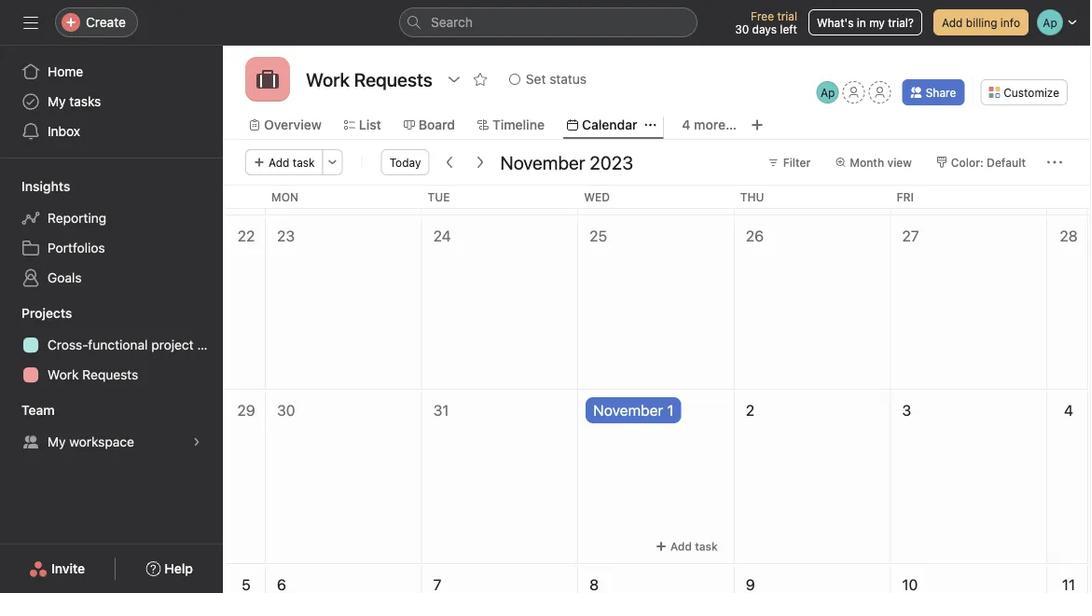 Task type: vqa. For each thing, say whether or not it's contained in the screenshot.
Help
yes



Task type: locate. For each thing, give the bounding box(es) containing it.
2 my from the top
[[48, 434, 66, 450]]

1
[[668, 402, 674, 420]]

month view
[[851, 156, 913, 169]]

see details, my workspace image
[[191, 437, 203, 448]]

invite button
[[17, 553, 97, 586]]

2
[[746, 402, 755, 420]]

2 vertical spatial add
[[671, 540, 692, 553]]

1 vertical spatial 4
[[1065, 402, 1074, 420]]

projects button
[[0, 304, 72, 323]]

free trial 30 days left
[[736, 9, 798, 35]]

team
[[21, 403, 55, 418]]

add inside button
[[943, 16, 964, 29]]

work requests link
[[10, 360, 212, 390]]

my inside the teams element
[[48, 434, 66, 450]]

view
[[888, 156, 913, 169]]

my down team
[[48, 434, 66, 450]]

color: default
[[952, 156, 1027, 169]]

add task
[[269, 156, 315, 169], [671, 540, 718, 553]]

0 horizontal spatial 4
[[683, 117, 691, 133]]

1 vertical spatial add task button
[[648, 534, 727, 560]]

projects
[[21, 306, 72, 321]]

set status button
[[501, 66, 595, 92]]

my
[[48, 94, 66, 109], [48, 434, 66, 450]]

set status
[[526, 71, 587, 87]]

global element
[[0, 46, 223, 158]]

teams element
[[0, 394, 223, 461]]

briefcase image
[[257, 68, 279, 91]]

add to starred image
[[473, 72, 488, 87]]

1 vertical spatial task
[[695, 540, 718, 553]]

wed
[[584, 190, 610, 203]]

list link
[[344, 115, 382, 135]]

insights element
[[0, 170, 223, 297]]

0 vertical spatial 30
[[736, 22, 750, 35]]

add tab image
[[750, 118, 765, 133]]

my inside global element
[[48, 94, 66, 109]]

1 vertical spatial add task
[[671, 540, 718, 553]]

0 horizontal spatial task
[[293, 156, 315, 169]]

30
[[736, 22, 750, 35], [277, 402, 295, 420]]

inbox
[[48, 124, 80, 139]]

task for the rightmost add task button
[[695, 540, 718, 553]]

requests
[[82, 367, 138, 383]]

more actions image
[[327, 157, 338, 168]]

22
[[238, 227, 255, 245]]

november down timeline
[[501, 151, 586, 173]]

4 more… button
[[683, 115, 737, 135]]

1 horizontal spatial november
[[594, 402, 664, 420]]

today
[[390, 156, 421, 169]]

None text field
[[301, 63, 438, 96]]

filter
[[784, 156, 811, 169]]

reporting link
[[10, 203, 212, 233]]

1 vertical spatial my
[[48, 434, 66, 450]]

0 horizontal spatial 30
[[277, 402, 295, 420]]

projects element
[[0, 297, 223, 394]]

30 right 29
[[277, 402, 295, 420]]

4
[[683, 117, 691, 133], [1065, 402, 1074, 420]]

cross-functional project plan link
[[10, 330, 223, 360]]

1 vertical spatial november
[[594, 402, 664, 420]]

0 vertical spatial november
[[501, 151, 586, 173]]

1 horizontal spatial 30
[[736, 22, 750, 35]]

4 more…
[[683, 117, 737, 133]]

0 horizontal spatial add
[[269, 156, 290, 169]]

3
[[903, 402, 912, 420]]

0 vertical spatial add
[[943, 16, 964, 29]]

project
[[151, 337, 194, 353]]

27
[[903, 227, 920, 245]]

my
[[870, 16, 886, 29]]

calendar
[[582, 117, 638, 133]]

4 inside popup button
[[683, 117, 691, 133]]

0 horizontal spatial add task
[[269, 156, 315, 169]]

0 horizontal spatial add task button
[[245, 149, 324, 175]]

filter button
[[760, 149, 820, 175]]

1 my from the top
[[48, 94, 66, 109]]

timeline link
[[478, 115, 545, 135]]

1 vertical spatial 30
[[277, 402, 295, 420]]

create button
[[55, 7, 138, 37]]

customize button
[[981, 79, 1069, 105]]

add task button
[[245, 149, 324, 175], [648, 534, 727, 560]]

ap button
[[817, 81, 840, 104]]

0 vertical spatial 4
[[683, 117, 691, 133]]

free
[[751, 9, 775, 22]]

task
[[293, 156, 315, 169], [695, 540, 718, 553]]

my left tasks
[[48, 94, 66, 109]]

insights button
[[0, 177, 70, 196]]

2 horizontal spatial add
[[943, 16, 964, 29]]

november for november 1
[[594, 402, 664, 420]]

1 vertical spatial add
[[269, 156, 290, 169]]

mon
[[272, 190, 299, 203]]

november left 1
[[594, 402, 664, 420]]

fri
[[897, 190, 914, 203]]

28
[[1061, 227, 1079, 245]]

0 horizontal spatial november
[[501, 151, 586, 173]]

share
[[926, 86, 957, 99]]

1 horizontal spatial task
[[695, 540, 718, 553]]

cross-functional project plan
[[48, 337, 223, 353]]

goals
[[48, 270, 82, 286]]

30 left the days
[[736, 22, 750, 35]]

board link
[[404, 115, 455, 135]]

my for my tasks
[[48, 94, 66, 109]]

1 horizontal spatial 4
[[1065, 402, 1074, 420]]

help button
[[134, 553, 205, 586]]

reporting
[[48, 210, 107, 226]]

trial?
[[889, 16, 915, 29]]

0 vertical spatial add task
[[269, 156, 315, 169]]

add
[[943, 16, 964, 29], [269, 156, 290, 169], [671, 540, 692, 553]]

november
[[501, 151, 586, 173], [594, 402, 664, 420]]

cross-
[[48, 337, 88, 353]]

0 vertical spatial my
[[48, 94, 66, 109]]

1 horizontal spatial add task button
[[648, 534, 727, 560]]

left
[[781, 22, 798, 35]]

days
[[753, 22, 777, 35]]

0 vertical spatial add task button
[[245, 149, 324, 175]]

0 vertical spatial task
[[293, 156, 315, 169]]

26
[[746, 227, 764, 245]]



Task type: describe. For each thing, give the bounding box(es) containing it.
search list box
[[399, 7, 698, 37]]

customize
[[1004, 86, 1060, 99]]

today button
[[381, 149, 430, 175]]

tasks
[[69, 94, 101, 109]]

workspace
[[69, 434, 134, 450]]

create
[[86, 14, 126, 30]]

november for november 2023
[[501, 151, 586, 173]]

home link
[[10, 57, 212, 87]]

my tasks
[[48, 94, 101, 109]]

my workspace link
[[10, 427, 212, 457]]

plan
[[197, 337, 223, 353]]

home
[[48, 64, 83, 79]]

overview
[[264, 117, 322, 133]]

default
[[987, 156, 1027, 169]]

previous month image
[[443, 155, 458, 170]]

my for my workspace
[[48, 434, 66, 450]]

4 for 4
[[1065, 402, 1074, 420]]

insights
[[21, 179, 70, 194]]

color:
[[952, 156, 984, 169]]

team button
[[0, 399, 55, 422]]

add billing info button
[[934, 9, 1029, 35]]

timeline
[[493, 117, 545, 133]]

info
[[1001, 16, 1021, 29]]

color: default button
[[928, 149, 1035, 175]]

ap
[[821, 86, 836, 99]]

25
[[590, 227, 608, 245]]

24
[[434, 227, 451, 245]]

23
[[277, 227, 295, 245]]

tab actions image
[[645, 119, 657, 131]]

board
[[419, 117, 455, 133]]

30 inside 'free trial 30 days left'
[[736, 22, 750, 35]]

thu
[[741, 190, 765, 203]]

status
[[550, 71, 587, 87]]

calendar link
[[567, 115, 638, 135]]

what's in my trial? button
[[809, 9, 923, 35]]

portfolios link
[[10, 233, 212, 263]]

functional
[[88, 337, 148, 353]]

what's in my trial?
[[818, 16, 915, 29]]

help
[[165, 561, 193, 577]]

add billing info
[[943, 16, 1021, 29]]

set
[[526, 71, 546, 87]]

my tasks link
[[10, 87, 212, 117]]

invite
[[51, 561, 85, 577]]

next month image
[[473, 155, 488, 170]]

work requests
[[48, 367, 138, 383]]

1 horizontal spatial add
[[671, 540, 692, 553]]

billing
[[967, 16, 998, 29]]

month view button
[[827, 149, 921, 175]]

inbox link
[[10, 117, 212, 147]]

what's
[[818, 16, 854, 29]]

tue
[[428, 190, 450, 203]]

more…
[[695, 117, 737, 133]]

trial
[[778, 9, 798, 22]]

my workspace
[[48, 434, 134, 450]]

31
[[434, 402, 449, 420]]

november 2023
[[501, 151, 634, 173]]

search button
[[399, 7, 698, 37]]

task for topmost add task button
[[293, 156, 315, 169]]

show options image
[[447, 72, 462, 87]]

hide sidebar image
[[23, 15, 38, 30]]

portfolios
[[48, 240, 105, 256]]

list
[[359, 117, 382, 133]]

2023
[[590, 151, 634, 173]]

share button
[[903, 79, 965, 105]]

4 for 4 more…
[[683, 117, 691, 133]]

29
[[237, 402, 255, 420]]

in
[[858, 16, 867, 29]]

month
[[851, 156, 885, 169]]

november 1
[[594, 402, 674, 420]]

1 horizontal spatial add task
[[671, 540, 718, 553]]

more actions image
[[1048, 155, 1063, 170]]

work
[[48, 367, 79, 383]]

search
[[431, 14, 473, 30]]



